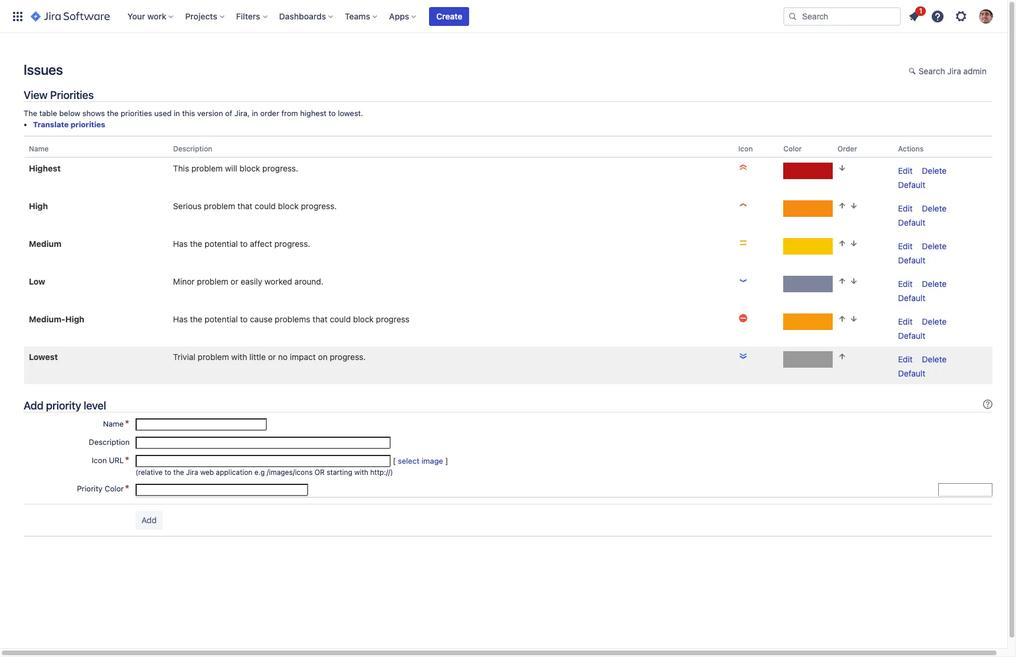 Task type: locate. For each thing, give the bounding box(es) containing it.
the
[[107, 109, 119, 118], [190, 238, 202, 248], [190, 314, 202, 324], [173, 468, 184, 477]]

default for has the potential to cause problems that could block progress
[[898, 330, 926, 340]]

color left the order
[[784, 145, 802, 153]]

/images/icons
[[267, 468, 313, 477]]

1 vertical spatial with
[[354, 468, 368, 477]]

0 vertical spatial high
[[29, 201, 48, 211]]

edit link
[[898, 165, 913, 175], [898, 203, 913, 213], [898, 241, 913, 251], [898, 279, 913, 289], [898, 316, 913, 326], [898, 354, 913, 364]]

2 required image from the top
[[124, 484, 130, 493]]

add
[[24, 399, 43, 412]]

highest
[[29, 163, 61, 173]]

translate priorities link
[[33, 120, 105, 129]]

has
[[173, 238, 188, 248], [173, 314, 188, 324]]

projects
[[185, 11, 217, 21]]

could right problems
[[330, 314, 351, 324]]

6 delete link from the top
[[922, 354, 947, 364]]

in right jira,
[[252, 109, 258, 118]]

this
[[173, 163, 189, 173]]

jira left admin
[[947, 66, 961, 76]]

4 delete default from the top
[[898, 279, 947, 303]]

add priority level
[[24, 399, 106, 412]]

0 horizontal spatial in
[[174, 109, 180, 118]]

2 in from the left
[[252, 109, 258, 118]]

problem right serious
[[204, 201, 235, 211]]

in
[[174, 109, 180, 118], [252, 109, 258, 118]]

0 vertical spatial description
[[173, 145, 212, 153]]

name down level
[[103, 419, 124, 428]]

the down serious
[[190, 238, 202, 248]]

default for this problem will block progress.
[[898, 180, 926, 190]]

4 default from the top
[[898, 293, 926, 303]]

1 vertical spatial potential
[[205, 314, 238, 324]]

0 horizontal spatial name
[[29, 145, 49, 153]]

0 horizontal spatial icon
[[92, 456, 107, 465]]

has for has the potential to affect progress.
[[173, 238, 188, 248]]

5 delete from the top
[[922, 316, 947, 326]]

5 default from the top
[[898, 330, 926, 340]]

2 edit from the top
[[898, 203, 913, 213]]

problem right trivial
[[198, 352, 229, 362]]

delete default
[[898, 165, 947, 190], [898, 203, 947, 227], [898, 241, 947, 265], [898, 279, 947, 303], [898, 316, 947, 340], [898, 354, 947, 378]]

1 vertical spatial description
[[89, 437, 130, 447]]

1 vertical spatial or
[[268, 352, 276, 362]]

0 vertical spatial jira
[[947, 66, 961, 76]]

jira
[[947, 66, 961, 76], [186, 468, 198, 477]]

default
[[898, 180, 926, 190], [898, 217, 926, 227], [898, 255, 926, 265], [898, 293, 926, 303], [898, 330, 926, 340], [898, 368, 926, 378]]

1 vertical spatial could
[[330, 314, 351, 324]]

edit for has the potential to affect progress.
[[898, 241, 913, 251]]

icon for icon
[[738, 145, 753, 153]]

default link for trivial problem with little or no impact on progress.
[[898, 368, 926, 378]]

to right (relative
[[165, 468, 171, 477]]

4 edit link from the top
[[898, 279, 913, 289]]

4 default link from the top
[[898, 293, 926, 303]]

appswitcher icon image
[[11, 9, 25, 23]]

icon up highest image at top
[[738, 145, 753, 153]]

0 vertical spatial has
[[173, 238, 188, 248]]

apps button
[[386, 7, 421, 26]]

has up minor
[[173, 238, 188, 248]]

1 vertical spatial icon
[[92, 456, 107, 465]]

None text field
[[136, 418, 267, 431]]

3 delete link from the top
[[922, 241, 947, 251]]

4 edit from the top
[[898, 279, 913, 289]]

color
[[784, 145, 802, 153], [105, 484, 124, 493]]

delete
[[922, 165, 947, 175], [922, 203, 947, 213], [922, 241, 947, 251], [922, 279, 947, 289], [922, 316, 947, 326], [922, 354, 947, 364]]

or
[[231, 276, 238, 286], [268, 352, 276, 362]]

1 edit from the top
[[898, 165, 913, 175]]

that up has the potential to affect progress.
[[237, 201, 253, 211]]

primary element
[[7, 0, 783, 33]]

that right problems
[[313, 314, 328, 324]]

1 potential from the top
[[205, 238, 238, 248]]

1 horizontal spatial icon
[[738, 145, 753, 153]]

3 edit link from the top
[[898, 241, 913, 251]]

small image
[[909, 67, 918, 76]]

edit
[[898, 165, 913, 175], [898, 203, 913, 213], [898, 241, 913, 251], [898, 279, 913, 289], [898, 316, 913, 326], [898, 354, 913, 364]]

1 horizontal spatial in
[[252, 109, 258, 118]]

0 horizontal spatial could
[[255, 201, 276, 211]]

or left 'easily'
[[231, 276, 238, 286]]

with left "little"
[[231, 352, 247, 362]]

version
[[197, 109, 223, 118]]

has for has the potential to cause problems that could block progress
[[173, 314, 188, 324]]

edit for has the potential to cause problems that could block progress
[[898, 316, 913, 326]]

1 default link from the top
[[898, 180, 926, 190]]

potential left 'affect'
[[205, 238, 238, 248]]

1 horizontal spatial high
[[65, 314, 84, 324]]

problem left will
[[191, 163, 223, 173]]

0 vertical spatial or
[[231, 276, 238, 286]]

(relative
[[136, 468, 163, 477]]

banner
[[0, 0, 1007, 33]]

view priorities
[[24, 88, 94, 101]]

problem
[[191, 163, 223, 173], [204, 201, 235, 211], [197, 276, 228, 286], [198, 352, 229, 362]]

icon
[[738, 145, 753, 153], [92, 456, 107, 465]]

0 vertical spatial color
[[784, 145, 802, 153]]

required image up required icon
[[124, 419, 130, 428]]

2 default link from the top
[[898, 217, 926, 227]]

required image
[[124, 419, 130, 428], [124, 484, 130, 493]]

delete default for trivial problem with little or no impact on progress.
[[898, 354, 947, 378]]

1 vertical spatial required image
[[124, 484, 130, 493]]

1 default from the top
[[898, 180, 926, 190]]

0 horizontal spatial with
[[231, 352, 247, 362]]

description up this
[[173, 145, 212, 153]]

3 default from the top
[[898, 255, 926, 265]]

required image down required icon
[[124, 484, 130, 493]]

to
[[329, 109, 336, 118], [240, 238, 248, 248], [240, 314, 248, 324], [165, 468, 171, 477]]

2 delete link from the top
[[922, 203, 947, 213]]

priorities left used
[[121, 109, 152, 118]]

potential left cause
[[205, 314, 238, 324]]

2 potential from the top
[[205, 314, 238, 324]]

with
[[231, 352, 247, 362], [354, 468, 368, 477]]

with left http://)
[[354, 468, 368, 477]]

admin
[[964, 66, 987, 76]]

2 has from the top
[[173, 314, 188, 324]]

default for minor problem or easily worked around.
[[898, 293, 926, 303]]

5 edit link from the top
[[898, 316, 913, 326]]

delete link for has the potential to cause problems that could block progress
[[922, 316, 947, 326]]

search
[[919, 66, 945, 76]]

5 delete default from the top
[[898, 316, 947, 340]]

the right shows
[[107, 109, 119, 118]]

2 vertical spatial block
[[353, 314, 374, 324]]

6 edit link from the top
[[898, 354, 913, 364]]

filters button
[[233, 7, 272, 26]]

1 vertical spatial color
[[105, 484, 124, 493]]

1 horizontal spatial jira
[[947, 66, 961, 76]]

problem right minor
[[197, 276, 228, 286]]

description up the "icon url"
[[89, 437, 130, 447]]

icon left url
[[92, 456, 107, 465]]

actions
[[898, 145, 924, 153]]

that
[[237, 201, 253, 211], [313, 314, 328, 324]]

has down minor
[[173, 314, 188, 324]]

4 delete from the top
[[922, 279, 947, 289]]

6 default from the top
[[898, 368, 926, 378]]

0 horizontal spatial jira
[[186, 468, 198, 477]]

to left 'affect'
[[240, 238, 248, 248]]

the left web at bottom
[[173, 468, 184, 477]]

1 horizontal spatial description
[[173, 145, 212, 153]]

3 delete default from the top
[[898, 241, 947, 265]]

5 default link from the top
[[898, 330, 926, 340]]

jira software image
[[31, 9, 110, 23], [31, 9, 110, 23]]

1 horizontal spatial block
[[278, 201, 299, 211]]

filters
[[236, 11, 260, 21]]

5 delete link from the top
[[922, 316, 947, 326]]

1 horizontal spatial with
[[354, 468, 368, 477]]

priorities down shows
[[71, 120, 105, 129]]

to left lowest. on the top left
[[329, 109, 336, 118]]

edit link for has the potential to cause problems that could block progress
[[898, 316, 913, 326]]

0 vertical spatial required image
[[124, 419, 130, 428]]

6 default link from the top
[[898, 368, 926, 378]]

1 vertical spatial that
[[313, 314, 328, 324]]

default for has the potential to affect progress.
[[898, 255, 926, 265]]

None submit
[[136, 511, 163, 530]]

required image for name
[[124, 419, 130, 428]]

1 horizontal spatial or
[[268, 352, 276, 362]]

1 vertical spatial jira
[[186, 468, 198, 477]]

1 horizontal spatial priorities
[[121, 109, 152, 118]]

color right priority
[[105, 484, 124, 493]]

could
[[255, 201, 276, 211], [330, 314, 351, 324]]

2 delete default from the top
[[898, 203, 947, 227]]

with inside [ select image ] (relative to the jira web application e.g /images/icons or starting with http://)
[[354, 468, 368, 477]]

problem for trivial
[[198, 352, 229, 362]]

1 vertical spatial priorities
[[71, 120, 105, 129]]

0 vertical spatial icon
[[738, 145, 753, 153]]

potential
[[205, 238, 238, 248], [205, 314, 238, 324]]

0 vertical spatial block
[[239, 163, 260, 173]]

1 horizontal spatial that
[[313, 314, 328, 324]]

jira left web at bottom
[[186, 468, 198, 477]]

could up 'affect'
[[255, 201, 276, 211]]

the inside the table below shows the priorities used in this version of jira, in order from highest to lowest. translate priorities
[[107, 109, 119, 118]]

help image
[[931, 9, 945, 23]]

6 edit from the top
[[898, 354, 913, 364]]

1 horizontal spatial name
[[103, 419, 124, 428]]

medium high image
[[738, 313, 748, 323]]

edit for serious problem that could block progress.
[[898, 203, 913, 213]]

0 vertical spatial priorities
[[121, 109, 152, 118]]

this problem will block progress.
[[173, 163, 298, 173]]

priorities
[[121, 109, 152, 118], [71, 120, 105, 129]]

2 default from the top
[[898, 217, 926, 227]]

3 delete from the top
[[922, 241, 947, 251]]

worked
[[265, 276, 292, 286]]

medium-high
[[29, 314, 84, 324]]

6 delete default from the top
[[898, 354, 947, 378]]

will
[[225, 163, 237, 173]]

0 horizontal spatial that
[[237, 201, 253, 211]]

delete default for has the potential to affect progress.
[[898, 241, 947, 265]]

delete link for minor problem or easily worked around.
[[922, 279, 947, 289]]

teams
[[345, 11, 370, 21]]

1 vertical spatial high
[[65, 314, 84, 324]]

0 horizontal spatial block
[[239, 163, 260, 173]]

minor
[[173, 276, 195, 286]]

serious problem that could block progress.
[[173, 201, 337, 211]]

edit link for this problem will block progress.
[[898, 165, 913, 175]]

3 default link from the top
[[898, 255, 926, 265]]

low image
[[738, 276, 748, 285]]

translate
[[33, 120, 69, 129]]

0 vertical spatial name
[[29, 145, 49, 153]]

1 edit link from the top
[[898, 165, 913, 175]]

None text field
[[136, 437, 391, 449], [136, 455, 391, 467], [136, 484, 308, 496], [136, 437, 391, 449], [136, 455, 391, 467], [136, 484, 308, 496]]

0 vertical spatial potential
[[205, 238, 238, 248]]

1 has from the top
[[173, 238, 188, 248]]

0 horizontal spatial color
[[105, 484, 124, 493]]

problem for this
[[191, 163, 223, 173]]

high
[[29, 201, 48, 211], [65, 314, 84, 324]]

delete for serious problem that could block progress.
[[922, 203, 947, 213]]

in left 'this'
[[174, 109, 180, 118]]

1 vertical spatial name
[[103, 419, 124, 428]]

search image
[[788, 11, 798, 21]]

2 horizontal spatial block
[[353, 314, 374, 324]]

5 edit from the top
[[898, 316, 913, 326]]

1 delete from the top
[[922, 165, 947, 175]]

search jira admin link
[[903, 62, 993, 81]]

4 delete link from the top
[[922, 279, 947, 289]]

the up trivial
[[190, 314, 202, 324]]

order
[[838, 145, 857, 153]]

settings image
[[954, 9, 968, 23]]

block
[[239, 163, 260, 173], [278, 201, 299, 211], [353, 314, 374, 324]]

2 edit link from the top
[[898, 203, 913, 213]]

1 required image from the top
[[124, 419, 130, 428]]

1 delete default from the top
[[898, 165, 947, 190]]

2 delete from the top
[[922, 203, 947, 213]]

3 edit from the top
[[898, 241, 913, 251]]

name up highest at the left top
[[29, 145, 49, 153]]

or left no
[[268, 352, 276, 362]]

delete for this problem will block progress.
[[922, 165, 947, 175]]

description
[[173, 145, 212, 153], [89, 437, 130, 447]]

6 delete from the top
[[922, 354, 947, 364]]

progress.
[[262, 163, 298, 173], [301, 201, 337, 211], [274, 238, 310, 248], [330, 352, 366, 362]]

1 horizontal spatial color
[[784, 145, 802, 153]]

delete default for this problem will block progress.
[[898, 165, 947, 190]]

1 vertical spatial has
[[173, 314, 188, 324]]

default link
[[898, 180, 926, 190], [898, 217, 926, 227], [898, 255, 926, 265], [898, 293, 926, 303], [898, 330, 926, 340], [898, 368, 926, 378]]

0 vertical spatial could
[[255, 201, 276, 211]]

1 delete link from the top
[[922, 165, 947, 175]]

delete link
[[922, 165, 947, 175], [922, 203, 947, 213], [922, 241, 947, 251], [922, 279, 947, 289], [922, 316, 947, 326], [922, 354, 947, 364]]



Task type: describe. For each thing, give the bounding box(es) containing it.
your
[[127, 11, 145, 21]]

delete link for this problem will block progress.
[[922, 165, 947, 175]]

work
[[147, 11, 166, 21]]

priority
[[77, 484, 102, 493]]

trivial
[[173, 352, 195, 362]]

url
[[109, 456, 124, 465]]

delete for has the potential to affect progress.
[[922, 241, 947, 251]]

teams button
[[341, 7, 382, 26]]

lowest.
[[338, 109, 363, 118]]

order
[[260, 109, 279, 118]]

select image link
[[398, 456, 443, 466]]

web
[[200, 468, 214, 477]]

delete link for trivial problem with little or no impact on progress.
[[922, 354, 947, 364]]

level
[[84, 399, 106, 412]]

low
[[29, 276, 45, 286]]

affect
[[250, 238, 272, 248]]

medium
[[29, 238, 61, 248]]

the table below shows the priorities used in this version of jira, in order from highest to lowest. translate priorities
[[24, 109, 363, 129]]

around.
[[295, 276, 324, 286]]

create button
[[429, 7, 469, 26]]

default link for serious problem that could block progress.
[[898, 217, 926, 227]]

issues
[[24, 61, 63, 78]]

icon url
[[92, 456, 124, 465]]

required image for priority color
[[124, 484, 130, 493]]

to inside [ select image ] (relative to the jira web application e.g /images/icons or starting with http://)
[[165, 468, 171, 477]]

minor problem or easily worked around.
[[173, 276, 324, 286]]

edit for minor problem or easily worked around.
[[898, 279, 913, 289]]

delete for minor problem or easily worked around.
[[922, 279, 947, 289]]

to inside the table below shows the priorities used in this version of jira, in order from highest to lowest. translate priorities
[[329, 109, 336, 118]]

priorities
[[50, 88, 94, 101]]

application
[[216, 468, 253, 477]]

on
[[318, 352, 328, 362]]

to left cause
[[240, 314, 248, 324]]

lowest image
[[738, 351, 748, 360]]

below
[[59, 109, 80, 118]]

1
[[919, 6, 922, 15]]

problem for minor
[[197, 276, 228, 286]]

default link for this problem will block progress.
[[898, 180, 926, 190]]

select
[[398, 456, 419, 466]]

table
[[39, 109, 57, 118]]

edit link for has the potential to affect progress.
[[898, 241, 913, 251]]

delete link for serious problem that could block progress.
[[922, 203, 947, 213]]

search jira admin
[[919, 66, 987, 76]]

delete for has the potential to cause problems that could block progress
[[922, 316, 947, 326]]

the
[[24, 109, 37, 118]]

default for trivial problem with little or no impact on progress.
[[898, 368, 926, 378]]

trivial problem with little or no impact on progress.
[[173, 352, 366, 362]]

delete link for has the potential to affect progress.
[[922, 241, 947, 251]]

delete default for minor problem or easily worked around.
[[898, 279, 947, 303]]

Search field
[[783, 7, 901, 26]]

delete default for has the potential to cause problems that could block progress
[[898, 316, 947, 340]]

http://)
[[370, 468, 393, 477]]

edit for trivial problem with little or no impact on progress.
[[898, 354, 913, 364]]

the inside [ select image ] (relative to the jira web application e.g /images/icons or starting with http://)
[[173, 468, 184, 477]]

progress
[[376, 314, 410, 324]]

your work button
[[124, 7, 178, 26]]

jira,
[[234, 109, 250, 118]]

potential for cause
[[205, 314, 238, 324]]

of
[[225, 109, 232, 118]]

priority color
[[77, 484, 124, 493]]

edit link for serious problem that could block progress.
[[898, 203, 913, 213]]

medium image
[[738, 238, 748, 247]]

create
[[436, 11, 462, 21]]

]
[[445, 456, 448, 466]]

highest
[[300, 109, 327, 118]]

used
[[154, 109, 172, 118]]

highest image
[[738, 162, 748, 172]]

image
[[422, 456, 443, 466]]

problem for serious
[[204, 201, 235, 211]]

view
[[24, 88, 48, 101]]

0 vertical spatial with
[[231, 352, 247, 362]]

dashboards button
[[276, 7, 338, 26]]

high image
[[738, 200, 748, 210]]

from
[[281, 109, 298, 118]]

medium-
[[29, 314, 65, 324]]

0 horizontal spatial priorities
[[71, 120, 105, 129]]

0 horizontal spatial description
[[89, 437, 130, 447]]

edit for this problem will block progress.
[[898, 165, 913, 175]]

default link for minor problem or easily worked around.
[[898, 293, 926, 303]]

impact
[[290, 352, 316, 362]]

1 vertical spatial block
[[278, 201, 299, 211]]

1 horizontal spatial could
[[330, 314, 351, 324]]

lowest
[[29, 352, 58, 362]]

no
[[278, 352, 288, 362]]

0 horizontal spatial or
[[231, 276, 238, 286]]

default for serious problem that could block progress.
[[898, 217, 926, 227]]

easily
[[241, 276, 262, 286]]

serious
[[173, 201, 202, 211]]

[ select image ] (relative to the jira web application e.g /images/icons or starting with http://)
[[136, 456, 448, 477]]

edit link for minor problem or easily worked around.
[[898, 279, 913, 289]]

0 horizontal spatial high
[[29, 201, 48, 211]]

this
[[182, 109, 195, 118]]

required image
[[124, 456, 130, 465]]

dashboards
[[279, 11, 326, 21]]

apps
[[389, 11, 409, 21]]

priority
[[46, 399, 81, 412]]

your profile and settings image
[[979, 9, 993, 23]]

e.g
[[254, 468, 265, 477]]

0 vertical spatial that
[[237, 201, 253, 211]]

default link for has the potential to cause problems that could block progress
[[898, 330, 926, 340]]

or
[[315, 468, 325, 477]]

shows
[[82, 109, 105, 118]]

problems
[[275, 314, 310, 324]]

[
[[393, 456, 396, 466]]

has the potential to cause problems that could block progress
[[173, 314, 410, 324]]

projects button
[[182, 7, 229, 26]]

delete default for serious problem that could block progress.
[[898, 203, 947, 227]]

potential for affect
[[205, 238, 238, 248]]

your work
[[127, 11, 166, 21]]

banner containing your work
[[0, 0, 1007, 33]]

jira inside [ select image ] (relative to the jira web application e.g /images/icons or starting with http://)
[[186, 468, 198, 477]]

little
[[249, 352, 266, 362]]

delete for trivial problem with little or no impact on progress.
[[922, 354, 947, 364]]

cause
[[250, 314, 273, 324]]

edit link for trivial problem with little or no impact on progress.
[[898, 354, 913, 364]]

1 in from the left
[[174, 109, 180, 118]]

icon for icon url
[[92, 456, 107, 465]]

has the potential to affect progress.
[[173, 238, 310, 248]]

default link for has the potential to affect progress.
[[898, 255, 926, 265]]

starting
[[327, 468, 352, 477]]

notifications image
[[907, 9, 921, 23]]



Task type: vqa. For each thing, say whether or not it's contained in the screenshot.
rightmost block
yes



